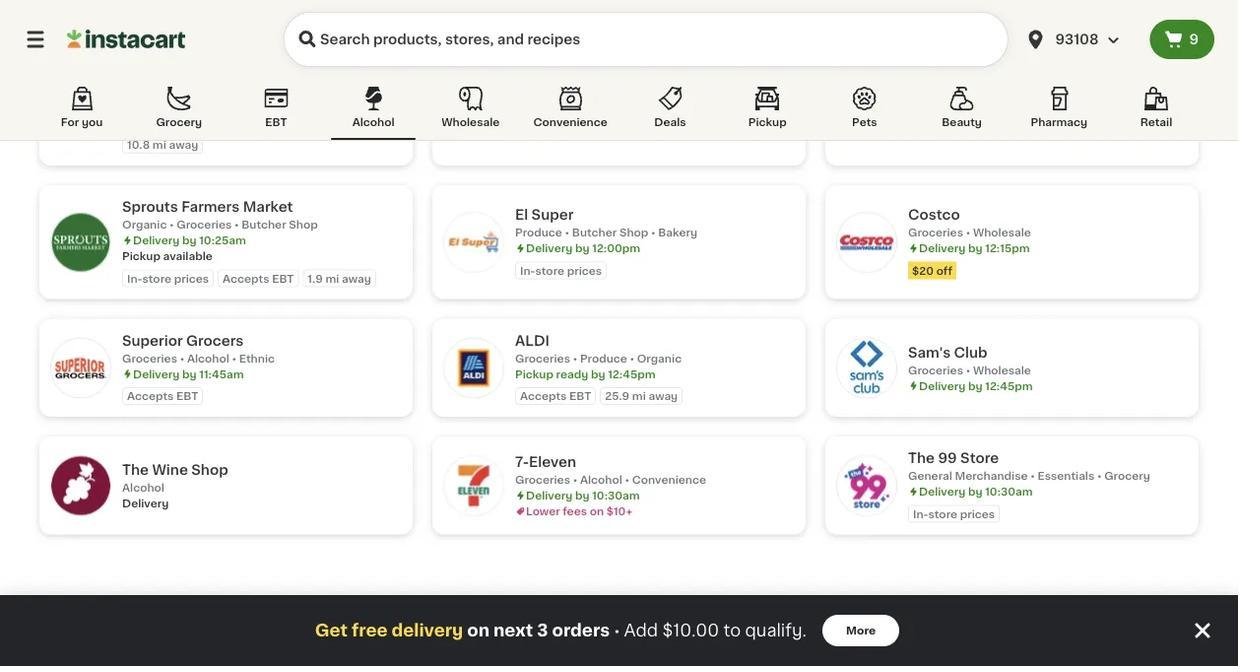 Task type: describe. For each thing, give the bounding box(es) containing it.
store down pickup available
[[142, 273, 171, 284]]

by down superior grocers groceries • alcohol • ethnic
[[182, 369, 197, 379]]

rite
[[122, 51, 151, 65]]

groceries inside grocery outlet groceries • organic • alcohol delivery by 10:30am
[[908, 97, 964, 108]]

delivery
[[392, 622, 463, 639]]

market
[[243, 200, 293, 214]]

on inside treatment tracker modal "dialog"
[[467, 622, 490, 639]]

mi for 10.8
[[153, 139, 166, 150]]

mi for 1.9
[[326, 273, 339, 284]]

groceries inside costco groceries • wholesale
[[908, 227, 964, 238]]

wholesale inside costco groceries • wholesale
[[973, 227, 1032, 238]]

by inside walmart groceries • home • electronics delivery by 11:45am
[[575, 101, 590, 112]]

alcohol inside the wine shop alcohol delivery
[[122, 482, 164, 493]]

rite aid® pharmacy personal care • drugstore • groceries delivery by 10:30am lower fees on $10+ pickup ready in 60 min
[[122, 51, 332, 128]]

ebt button
[[234, 83, 319, 140]]

7-eleven groceries • alcohol • convenience
[[515, 455, 706, 485]]

retail
[[1141, 117, 1173, 128]]

• inside costco groceries • wholesale
[[966, 227, 971, 238]]

pets
[[852, 117, 878, 128]]

for you
[[61, 117, 103, 128]]

in-store prices for el super
[[520, 265, 602, 276]]

0 horizontal spatial 11:45am
[[199, 369, 244, 379]]

the 99 store image
[[838, 456, 897, 515]]

delivery up off
[[919, 243, 966, 254]]

ebt down delivery by 11:45am
[[176, 391, 198, 402]]

pickup inside rite aid® pharmacy personal care • drugstore • groceries delivery by 10:30am lower fees on $10+ pickup ready in 60 min
[[122, 117, 161, 128]]

get free delivery on next 3 orders • add $10.00 to qualify.
[[315, 622, 807, 639]]

get
[[315, 622, 348, 639]]

sprouts farmers market image
[[51, 213, 110, 272]]

the wine shop alcohol delivery
[[122, 463, 228, 509]]

by inside aldi groceries • produce • organic pickup ready by 12:45pm
[[591, 369, 605, 379]]

by inside grocery outlet groceries • organic • alcohol delivery by 10:30am
[[968, 113, 983, 124]]

ebt left 1.9
[[272, 273, 294, 284]]

general
[[908, 470, 953, 481]]

convenience button
[[526, 83, 616, 140]]

eleven
[[529, 455, 576, 469]]

super
[[532, 208, 574, 222]]

the wine shop image
[[51, 456, 110, 515]]

lower fees on $10+
[[526, 506, 633, 517]]

2 horizontal spatial on
[[590, 506, 604, 517]]

1 vertical spatial fees
[[563, 506, 587, 517]]

produce inside aldi groceries • produce • organic pickup ready by 12:45pm
[[580, 353, 627, 364]]

• inside get free delivery on next 3 orders • add $10.00 to qualify.
[[614, 623, 620, 638]]

grocery for grocery outlet groceries • organic • alcohol delivery by 10:30am
[[908, 78, 967, 92]]

electronics
[[624, 86, 687, 97]]

aldi
[[515, 334, 550, 347]]

beauty
[[942, 117, 982, 128]]

prices down available
[[174, 273, 209, 284]]

by left '12:00pm'
[[575, 243, 590, 254]]

1 horizontal spatial $10+
[[607, 506, 633, 517]]

store for el
[[536, 265, 565, 276]]

more
[[846, 625, 876, 636]]

delivery inside rite aid® pharmacy personal care • drugstore • groceries delivery by 10:30am lower fees on $10+ pickup ready in 60 min
[[133, 86, 180, 97]]

superior
[[122, 334, 183, 347]]

lower inside rite aid® pharmacy personal care • drugstore • groceries delivery by 10:30am lower fees on $10+ pickup ready in 60 min
[[133, 101, 167, 112]]

pickup inside aldi groceries • produce • organic pickup ready by 12:45pm
[[515, 369, 554, 379]]

deals button
[[628, 83, 713, 140]]

free
[[352, 622, 388, 639]]

el super produce • butcher shop • bakery
[[515, 208, 698, 238]]

wine
[[152, 463, 188, 477]]

drugstore
[[210, 70, 267, 81]]

sprouts
[[122, 200, 178, 214]]

99
[[938, 451, 957, 465]]

next
[[494, 622, 533, 639]]

delivery by 12:00pm
[[526, 243, 641, 254]]

groceries inside walmart groceries • home • electronics delivery by 11:45am
[[515, 86, 570, 97]]

off
[[937, 265, 953, 276]]

0 horizontal spatial accepts ebt
[[127, 391, 198, 402]]

by down costco groceries • wholesale
[[968, 243, 983, 254]]

25.9 mi away
[[605, 391, 678, 402]]

Search field
[[284, 12, 1008, 67]]

personal
[[122, 70, 171, 81]]

store
[[961, 451, 999, 465]]

butcher inside el super produce • butcher shop • bakery
[[572, 227, 617, 238]]

1 horizontal spatial accepts
[[223, 273, 269, 284]]

aid®
[[154, 51, 186, 65]]

10:30am down 7-eleven groceries • alcohol • convenience
[[592, 490, 640, 501]]

costco
[[908, 208, 960, 222]]

pharmacy button
[[1017, 83, 1102, 140]]

away for 25.9 mi away
[[649, 391, 678, 402]]

$10+ inside rite aid® pharmacy personal care • drugstore • groceries delivery by 10:30am lower fees on $10+ pickup ready in 60 min
[[214, 101, 240, 112]]

in-store prices down pickup available
[[127, 273, 209, 284]]

qualify.
[[745, 622, 807, 639]]

sam's club image
[[838, 338, 897, 397]]

0 horizontal spatial accepts
[[127, 391, 174, 402]]

shop inside the wine shop alcohol delivery
[[191, 463, 228, 477]]

for you button
[[39, 83, 124, 140]]

alcohol button
[[331, 83, 416, 140]]

costco groceries • wholesale
[[908, 208, 1032, 238]]

7 eleven image
[[444, 456, 503, 515]]

delivery inside grocery outlet groceries • organic • alcohol delivery by 10:30am
[[919, 113, 966, 124]]

wholesale button
[[428, 83, 513, 140]]

9 button
[[1150, 20, 1215, 59]]

the 99 store general merchandise • essentials • grocery
[[908, 451, 1151, 481]]

pickup available
[[122, 251, 213, 262]]

on inside rite aid® pharmacy personal care • drugstore • groceries delivery by 10:30am lower fees on $10+ pickup ready in 60 min
[[197, 101, 211, 112]]

orders
[[552, 622, 610, 639]]

10:25am
[[199, 235, 246, 246]]

alcohol inside grocery outlet groceries • organic • alcohol delivery by 10:30am
[[1028, 97, 1070, 108]]

shop categories tab list
[[39, 83, 1199, 140]]

10.8
[[127, 139, 150, 150]]

grocery for grocery
[[156, 117, 202, 128]]

min
[[228, 117, 249, 128]]

sprouts farmers market organic • groceries • butcher shop
[[122, 200, 318, 230]]

by down 'sam's club groceries • wholesale'
[[968, 380, 983, 391]]

delivery by 12:45pm
[[919, 380, 1033, 391]]

walmart
[[515, 67, 575, 80]]

1.9
[[308, 273, 323, 284]]

3
[[537, 622, 548, 639]]

prices for walmart
[[567, 124, 602, 134]]

care
[[174, 70, 200, 81]]

you
[[82, 117, 103, 128]]

by up available
[[182, 235, 197, 246]]

retail button
[[1114, 83, 1199, 140]]

merchandise
[[955, 470, 1028, 481]]

by up lower fees on $10+
[[575, 490, 590, 501]]

pharmacy inside button
[[1031, 117, 1088, 128]]

60
[[211, 117, 226, 128]]

1.9 mi away
[[308, 273, 371, 284]]

0 horizontal spatial delivery by 10:30am
[[526, 490, 640, 501]]



Task type: locate. For each thing, give the bounding box(es) containing it.
delivery right pets
[[919, 113, 966, 124]]

1 horizontal spatial mi
[[326, 273, 339, 284]]

alcohol
[[1028, 97, 1070, 108], [352, 117, 395, 128], [187, 353, 229, 364], [580, 474, 623, 485], [122, 482, 164, 493]]

superior grocers groceries • alcohol • ethnic
[[122, 334, 275, 364]]

1 horizontal spatial butcher
[[572, 227, 617, 238]]

1 vertical spatial lower
[[526, 506, 560, 517]]

1 vertical spatial wholesale
[[973, 227, 1032, 238]]

0 horizontal spatial lower
[[133, 101, 167, 112]]

7-
[[515, 455, 529, 469]]

bakery
[[658, 227, 698, 238]]

home
[[580, 86, 614, 97]]

0 vertical spatial lower
[[133, 101, 167, 112]]

organic up 25.9 mi away
[[637, 353, 682, 364]]

away down in
[[169, 139, 198, 150]]

accepts ebt
[[223, 273, 294, 284], [127, 391, 198, 402], [520, 391, 591, 402]]

0 horizontal spatial ready
[[163, 117, 195, 128]]

grocery right essentials
[[1105, 470, 1151, 481]]

farmers
[[181, 200, 240, 214]]

1 horizontal spatial 11:45am
[[592, 101, 637, 112]]

accepts ebt down delivery by 11:45am
[[127, 391, 198, 402]]

alcohol down the wine
[[122, 482, 164, 493]]

wholesale right alcohol button
[[442, 117, 500, 128]]

ethnic
[[239, 353, 275, 364]]

on left next
[[467, 622, 490, 639]]

delivery inside walmart groceries • home • electronics delivery by 11:45am
[[526, 101, 573, 112]]

more button
[[823, 615, 900, 646]]

on
[[197, 101, 211, 112], [590, 506, 604, 517], [467, 622, 490, 639]]

delivery down eleven
[[526, 490, 573, 501]]

ebt inside ebt button
[[265, 117, 287, 128]]

12:00pm
[[592, 243, 641, 254]]

1 horizontal spatial 12:45pm
[[985, 380, 1033, 391]]

2 horizontal spatial organic
[[973, 97, 1018, 108]]

accepts down delivery by 11:45am
[[127, 391, 174, 402]]

lower down personal
[[133, 101, 167, 112]]

pharmacy
[[189, 51, 261, 65], [1031, 117, 1088, 128]]

in- for el
[[520, 265, 536, 276]]

groceries down eleven
[[515, 474, 570, 485]]

0 vertical spatial $10+
[[214, 101, 240, 112]]

by down home
[[575, 101, 590, 112]]

0 horizontal spatial mi
[[153, 139, 166, 150]]

accepts down aldi
[[520, 391, 567, 402]]

grocers
[[186, 334, 244, 347]]

prices down home
[[567, 124, 602, 134]]

delivery by 10:30am
[[919, 486, 1033, 497], [526, 490, 640, 501]]

in-store prices for walmart
[[520, 124, 602, 134]]

accepts ebt down 10:25am
[[223, 273, 294, 284]]

shop inside el super produce • butcher shop • bakery
[[620, 227, 649, 238]]

11:45am inside walmart groceries • home • electronics delivery by 11:45am
[[592, 101, 637, 112]]

1 vertical spatial away
[[342, 273, 371, 284]]

convenience inside button
[[534, 117, 608, 128]]

93108
[[1056, 33, 1099, 46]]

0 vertical spatial 11:45am
[[592, 101, 637, 112]]

essentials
[[1038, 470, 1095, 481]]

groceries inside 'sam's club groceries • wholesale'
[[908, 364, 964, 375]]

available
[[163, 251, 213, 262]]

groceries up beauty
[[908, 97, 964, 108]]

shop up '12:00pm'
[[620, 227, 649, 238]]

1 horizontal spatial away
[[342, 273, 371, 284]]

$10+ up 60
[[214, 101, 240, 112]]

0 horizontal spatial on
[[197, 101, 211, 112]]

ebt right min
[[265, 117, 287, 128]]

delivery down super
[[526, 243, 573, 254]]

11:45am
[[592, 101, 637, 112], [199, 369, 244, 379]]

add
[[624, 622, 658, 639]]

mi right 10.8
[[153, 139, 166, 150]]

None search field
[[284, 12, 1008, 67]]

1 horizontal spatial grocery
[[908, 78, 967, 92]]

beauty button
[[920, 83, 1005, 140]]

grocery inside 'grocery' button
[[156, 117, 202, 128]]

the left the wine
[[122, 463, 149, 477]]

in-store prices
[[520, 124, 602, 134], [520, 265, 602, 276], [127, 273, 209, 284], [913, 508, 995, 519]]

superior grocers image
[[51, 338, 110, 397]]

butcher down the market
[[242, 219, 286, 230]]

groceries down 'superior'
[[122, 353, 177, 364]]

1 horizontal spatial ready
[[556, 369, 588, 379]]

0 horizontal spatial away
[[169, 139, 198, 150]]

0 vertical spatial away
[[169, 139, 198, 150]]

10:30am down outlet
[[985, 113, 1033, 124]]

delivery by 10:30am down merchandise
[[919, 486, 1033, 497]]

1 vertical spatial mi
[[326, 273, 339, 284]]

away right 25.9
[[649, 391, 678, 402]]

12:45pm down 'sam's club groceries • wholesale'
[[985, 380, 1033, 391]]

1 horizontal spatial on
[[467, 622, 490, 639]]

produce up 25.9
[[580, 353, 627, 364]]

produce inside el super produce • butcher shop • bakery
[[515, 227, 563, 238]]

1 vertical spatial produce
[[580, 353, 627, 364]]

groceries down farmers
[[177, 219, 232, 230]]

delivery
[[133, 86, 180, 97], [526, 101, 573, 112], [919, 113, 966, 124], [133, 235, 180, 246], [526, 243, 573, 254], [919, 243, 966, 254], [133, 369, 180, 379], [919, 380, 966, 391], [919, 486, 966, 497], [526, 490, 573, 501], [122, 498, 169, 509]]

organic down the sprouts
[[122, 219, 167, 230]]

by
[[182, 86, 197, 97], [575, 101, 590, 112], [968, 113, 983, 124], [182, 235, 197, 246], [575, 243, 590, 254], [968, 243, 983, 254], [182, 369, 197, 379], [591, 369, 605, 379], [968, 380, 983, 391], [968, 486, 983, 497], [575, 490, 590, 501]]

delivery down 'superior'
[[133, 369, 180, 379]]

grocery outlet groceries • organic • alcohol delivery by 10:30am
[[908, 78, 1070, 124]]

fees inside rite aid® pharmacy personal care • drugstore • groceries delivery by 10:30am lower fees on $10+ pickup ready in 60 min
[[170, 101, 194, 112]]

pets button
[[823, 83, 907, 140]]

1 vertical spatial pharmacy
[[1031, 117, 1088, 128]]

$10.00
[[663, 622, 719, 639]]

by up 25.9
[[591, 369, 605, 379]]

0 vertical spatial ready
[[163, 117, 195, 128]]

the inside the wine shop alcohol delivery
[[122, 463, 149, 477]]

2 vertical spatial mi
[[632, 391, 646, 402]]

accepts
[[223, 273, 269, 284], [127, 391, 174, 402], [520, 391, 567, 402]]

groceries inside rite aid® pharmacy personal care • drugstore • groceries delivery by 10:30am lower fees on $10+ pickup ready in 60 min
[[277, 70, 332, 81]]

mi for 25.9
[[632, 391, 646, 402]]

•
[[203, 70, 208, 81], [270, 70, 274, 81], [573, 86, 578, 97], [617, 86, 621, 97], [966, 97, 971, 108], [1021, 97, 1025, 108], [170, 219, 174, 230], [234, 219, 239, 230], [565, 227, 570, 238], [651, 227, 656, 238], [966, 227, 971, 238], [180, 353, 184, 364], [232, 353, 237, 364], [573, 353, 578, 364], [630, 353, 635, 364], [966, 364, 971, 375], [1031, 470, 1035, 481], [1098, 470, 1102, 481], [573, 474, 578, 485], [625, 474, 630, 485], [614, 623, 620, 638]]

$20
[[912, 265, 934, 276]]

delivery down walmart
[[526, 101, 573, 112]]

0 horizontal spatial grocery
[[156, 117, 202, 128]]

groceries down walmart
[[515, 86, 570, 97]]

groceries up ebt button
[[277, 70, 332, 81]]

delivery down personal
[[133, 86, 180, 97]]

delivery down the wine
[[122, 498, 169, 509]]

on down 7-eleven groceries • alcohol • convenience
[[590, 506, 604, 517]]

groceries
[[277, 70, 332, 81], [515, 86, 570, 97], [908, 97, 964, 108], [177, 219, 232, 230], [908, 227, 964, 238], [122, 353, 177, 364], [515, 353, 570, 364], [908, 364, 964, 375], [515, 474, 570, 485]]

the for 99
[[908, 451, 935, 465]]

25.9
[[605, 391, 630, 402]]

in-store prices for the 99 store
[[913, 508, 995, 519]]

1 horizontal spatial shop
[[289, 219, 318, 230]]

1 93108 button from the left
[[1016, 12, 1150, 67]]

prices down merchandise
[[960, 508, 995, 519]]

alcohol down grocers
[[187, 353, 229, 364]]

store down delivery by 12:00pm
[[536, 265, 565, 276]]

el
[[515, 208, 528, 222]]

delivery down general
[[919, 486, 966, 497]]

alcohol inside alcohol button
[[352, 117, 395, 128]]

delivery down sam's on the right bottom of the page
[[919, 380, 966, 391]]

delivery by 10:25am
[[133, 235, 246, 246]]

0 vertical spatial on
[[197, 101, 211, 112]]

lower down eleven
[[526, 506, 560, 517]]

0 horizontal spatial pharmacy
[[189, 51, 261, 65]]

2 vertical spatial organic
[[637, 353, 682, 364]]

12:45pm inside aldi groceries • produce • organic pickup ready by 12:45pm
[[608, 369, 656, 379]]

grocery button
[[137, 83, 221, 140]]

delivery up pickup available
[[133, 235, 180, 246]]

1 vertical spatial 11:45am
[[199, 369, 244, 379]]

by down merchandise
[[968, 486, 983, 497]]

2 horizontal spatial mi
[[632, 391, 646, 402]]

groceries down costco
[[908, 227, 964, 238]]

groceries inside superior grocers groceries • alcohol • ethnic
[[122, 353, 177, 364]]

in- down general
[[913, 508, 929, 519]]

aldi image
[[444, 338, 503, 397]]

1 horizontal spatial fees
[[563, 506, 587, 517]]

2 vertical spatial wholesale
[[973, 364, 1032, 375]]

10:30am inside grocery outlet groceries • organic • alcohol delivery by 10:30am
[[985, 113, 1033, 124]]

in-
[[520, 124, 536, 134], [520, 265, 536, 276], [127, 273, 142, 284], [913, 508, 929, 519]]

2 vertical spatial grocery
[[1105, 470, 1151, 481]]

ready left in
[[163, 117, 195, 128]]

groceries inside aldi groceries • produce • organic pickup ready by 12:45pm
[[515, 353, 570, 364]]

produce down super
[[515, 227, 563, 238]]

12:15pm
[[985, 243, 1030, 254]]

walmart groceries • home • electronics delivery by 11:45am
[[515, 67, 687, 112]]

2 horizontal spatial shop
[[620, 227, 649, 238]]

10:30am down merchandise
[[985, 486, 1033, 497]]

alcohol right ebt button
[[352, 117, 395, 128]]

by inside rite aid® pharmacy personal care • drugstore • groceries delivery by 10:30am lower fees on $10+ pickup ready in 60 min
[[182, 86, 197, 97]]

store for walmart
[[536, 124, 565, 134]]

in-store prices down general
[[913, 508, 995, 519]]

2 horizontal spatial grocery
[[1105, 470, 1151, 481]]

2 horizontal spatial away
[[649, 391, 678, 402]]

organic inside sprouts farmers market organic • groceries • butcher shop
[[122, 219, 167, 230]]

treatment tracker modal dialog
[[0, 595, 1239, 666]]

1 horizontal spatial produce
[[580, 353, 627, 364]]

pharmacy up 'drugstore'
[[189, 51, 261, 65]]

ready
[[163, 117, 195, 128], [556, 369, 588, 379]]

0 horizontal spatial $10+
[[214, 101, 240, 112]]

fees down care
[[170, 101, 194, 112]]

on up in
[[197, 101, 211, 112]]

1 horizontal spatial pharmacy
[[1031, 117, 1088, 128]]

the up general
[[908, 451, 935, 465]]

ebt left 25.9
[[570, 391, 591, 402]]

1 horizontal spatial convenience
[[632, 474, 706, 485]]

by down outlet
[[968, 113, 983, 124]]

10.8 mi away
[[127, 139, 198, 150]]

1 horizontal spatial delivery by 10:30am
[[919, 486, 1033, 497]]

9
[[1190, 33, 1199, 46]]

0 horizontal spatial fees
[[170, 101, 194, 112]]

convenience down 25.9 mi away
[[632, 474, 706, 485]]

shop inside sprouts farmers market organic • groceries • butcher shop
[[289, 219, 318, 230]]

10:30am inside rite aid® pharmacy personal care • drugstore • groceries delivery by 10:30am lower fees on $10+ pickup ready in 60 min
[[199, 86, 247, 97]]

store for the
[[929, 508, 958, 519]]

el super image
[[444, 213, 503, 272]]

organic inside grocery outlet groceries • organic • alcohol delivery by 10:30am
[[973, 97, 1018, 108]]

in- for the
[[913, 508, 929, 519]]

prices down delivery by 12:00pm
[[567, 265, 602, 276]]

0 horizontal spatial convenience
[[534, 117, 608, 128]]

away for 1.9 mi away
[[342, 273, 371, 284]]

grocery up 10.8 mi away
[[156, 117, 202, 128]]

pickup button
[[725, 83, 810, 140]]

fees down eleven
[[563, 506, 587, 517]]

93108 button
[[1016, 12, 1150, 67], [1024, 12, 1142, 67]]

club
[[954, 345, 988, 359]]

wholesale inside 'sam's club groceries • wholesale'
[[973, 364, 1032, 375]]

in-store prices down delivery by 12:00pm
[[520, 265, 602, 276]]

2 horizontal spatial accepts
[[520, 391, 567, 402]]

1 vertical spatial $10+
[[607, 506, 633, 517]]

pharmacy inside rite aid® pharmacy personal care • drugstore • groceries delivery by 10:30am lower fees on $10+ pickup ready in 60 min
[[189, 51, 261, 65]]

alcohol inside 7-eleven groceries • alcohol • convenience
[[580, 474, 623, 485]]

pickup down aldi
[[515, 369, 554, 379]]

ready inside aldi groceries • produce • organic pickup ready by 12:45pm
[[556, 369, 588, 379]]

0 vertical spatial grocery
[[908, 78, 967, 92]]

0 vertical spatial convenience
[[534, 117, 608, 128]]

outlet
[[970, 78, 1015, 92]]

$10+
[[214, 101, 240, 112], [607, 506, 633, 517]]

12:45pm up 25.9 mi away
[[608, 369, 656, 379]]

$20 off
[[912, 265, 953, 276]]

shop right the wine
[[191, 463, 228, 477]]

organic down outlet
[[973, 97, 1018, 108]]

0 horizontal spatial produce
[[515, 227, 563, 238]]

in-store prices down home
[[520, 124, 602, 134]]

away for 10.8 mi away
[[169, 139, 198, 150]]

2 93108 button from the left
[[1024, 12, 1142, 67]]

convenience down home
[[534, 117, 608, 128]]

in- down pickup available
[[127, 273, 142, 284]]

prices for el super
[[567, 265, 602, 276]]

convenience inside 7-eleven groceries • alcohol • convenience
[[632, 474, 706, 485]]

deals
[[655, 117, 686, 128]]

the inside the 99 store general merchandise • essentials • grocery
[[908, 451, 935, 465]]

alcohol down the 93108
[[1028, 97, 1070, 108]]

shop down the market
[[289, 219, 318, 230]]

the
[[908, 451, 935, 465], [122, 463, 149, 477]]

mi
[[153, 139, 166, 150], [326, 273, 339, 284], [632, 391, 646, 402]]

the for wine
[[122, 463, 149, 477]]

to
[[724, 622, 741, 639]]

grocery
[[908, 78, 967, 92], [156, 117, 202, 128], [1105, 470, 1151, 481]]

groceries inside sprouts farmers market organic • groceries • butcher shop
[[177, 219, 232, 230]]

away
[[169, 139, 198, 150], [342, 273, 371, 284], [649, 391, 678, 402]]

2 vertical spatial away
[[649, 391, 678, 402]]

$10+ down 7-eleven groceries • alcohol • convenience
[[607, 506, 633, 517]]

butcher inside sprouts farmers market organic • groceries • butcher shop
[[242, 219, 286, 230]]

1 vertical spatial on
[[590, 506, 604, 517]]

prices for the 99 store
[[960, 508, 995, 519]]

convenience
[[534, 117, 608, 128], [632, 474, 706, 485]]

0 horizontal spatial 12:45pm
[[608, 369, 656, 379]]

sam's club groceries • wholesale
[[908, 345, 1032, 375]]

2 horizontal spatial accepts ebt
[[520, 391, 591, 402]]

aldi groceries • produce • organic pickup ready by 12:45pm
[[515, 334, 682, 379]]

1 vertical spatial grocery
[[156, 117, 202, 128]]

ready inside rite aid® pharmacy personal care • drugstore • groceries delivery by 10:30am lower fees on $10+ pickup ready in 60 min
[[163, 117, 195, 128]]

wholesale inside wholesale button
[[442, 117, 500, 128]]

costco image
[[838, 213, 897, 272]]

accepts down 10:25am
[[223, 273, 269, 284]]

1 vertical spatial convenience
[[632, 474, 706, 485]]

0 vertical spatial pharmacy
[[189, 51, 261, 65]]

• inside 'sam's club groceries • wholesale'
[[966, 364, 971, 375]]

0 vertical spatial produce
[[515, 227, 563, 238]]

for
[[61, 117, 79, 128]]

groceries inside 7-eleven groceries • alcohol • convenience
[[515, 474, 570, 485]]

delivery by 11:45am
[[133, 369, 244, 379]]

0 vertical spatial mi
[[153, 139, 166, 150]]

0 horizontal spatial organic
[[122, 219, 167, 230]]

2 vertical spatial on
[[467, 622, 490, 639]]

grocery inside the 99 store general merchandise • essentials • grocery
[[1105, 470, 1151, 481]]

delivery inside the wine shop alcohol delivery
[[122, 498, 169, 509]]

in- down "el"
[[520, 265, 536, 276]]

0 horizontal spatial shop
[[191, 463, 228, 477]]

1 horizontal spatial accepts ebt
[[223, 273, 294, 284]]

organic inside aldi groceries • produce • organic pickup ready by 12:45pm
[[637, 353, 682, 364]]

groceries down sam's on the right bottom of the page
[[908, 364, 964, 375]]

by down care
[[182, 86, 197, 97]]

10:30am down 'drugstore'
[[199, 86, 247, 97]]

1 horizontal spatial organic
[[637, 353, 682, 364]]

sam's
[[908, 345, 951, 359]]

alcohol inside superior grocers groceries • alcohol • ethnic
[[187, 353, 229, 364]]

0 vertical spatial organic
[[973, 97, 1018, 108]]

instacart image
[[67, 28, 185, 51]]

0 horizontal spatial butcher
[[242, 219, 286, 230]]

butcher up delivery by 12:00pm
[[572, 227, 617, 238]]

ebt
[[265, 117, 287, 128], [272, 273, 294, 284], [176, 391, 198, 402], [570, 391, 591, 402]]

in- down walmart
[[520, 124, 536, 134]]

wholesale up the delivery by 12:45pm
[[973, 364, 1032, 375]]

in
[[198, 117, 208, 128]]

grocery up beauty
[[908, 78, 967, 92]]

in- for walmart
[[520, 124, 536, 134]]

pickup left available
[[122, 251, 161, 262]]

0 vertical spatial wholesale
[[442, 117, 500, 128]]

delivery by 12:15pm
[[919, 243, 1030, 254]]

0 horizontal spatial the
[[122, 463, 149, 477]]

delivery by 10:30am up lower fees on $10+
[[526, 490, 640, 501]]

produce
[[515, 227, 563, 238], [580, 353, 627, 364]]

1 vertical spatial organic
[[122, 219, 167, 230]]

1 horizontal spatial the
[[908, 451, 935, 465]]

1 vertical spatial ready
[[556, 369, 588, 379]]

0 vertical spatial fees
[[170, 101, 194, 112]]

pickup inside "pickup" button
[[749, 117, 787, 128]]

away right 1.9
[[342, 273, 371, 284]]

1 horizontal spatial lower
[[526, 506, 560, 517]]

grocery inside grocery outlet groceries • organic • alcohol delivery by 10:30am
[[908, 78, 967, 92]]



Task type: vqa. For each thing, say whether or not it's contained in the screenshot.
'contain'
no



